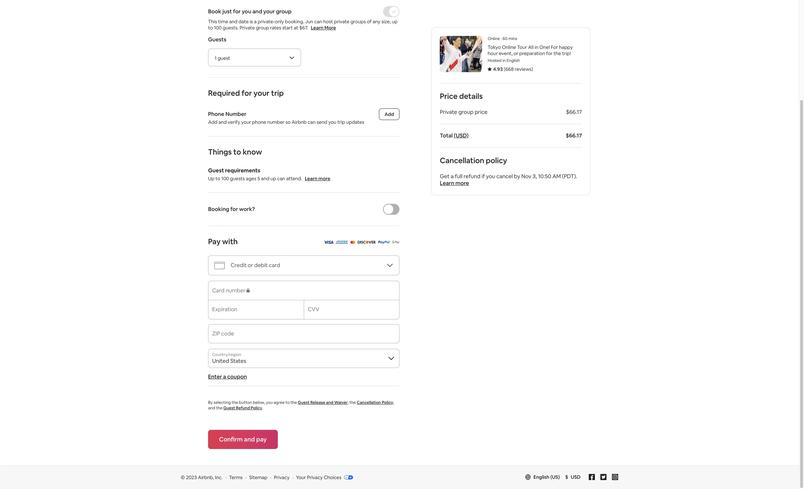 Task type: locate. For each thing, give the bounding box(es) containing it.
$66.17 for total
[[566, 132, 583, 139]]

(usd)
[[454, 132, 469, 139]]

a inside this time and date is a private-only booking. jun can host private groups of any size, up to 100 guests. private group rates start at $67.
[[254, 18, 257, 25]]

0 horizontal spatial trip
[[271, 88, 284, 98]]

this
[[208, 18, 217, 25]]

mastercard image right american express card icon at the left top
[[350, 241, 356, 244]]

a right is in the left of the page
[[254, 18, 257, 25]]

can inside this time and date is a private-only booking. jun can host private groups of any size, up to 100 guests. private group rates start at $67.
[[315, 18, 323, 25]]

1 horizontal spatial ,
[[394, 400, 395, 405]]

confirm
[[219, 435, 243, 443]]

up right size,
[[392, 18, 398, 25]]

cancellation
[[440, 156, 485, 165], [357, 400, 381, 405]]

and inside this time and date is a private-only booking. jun can host private groups of any size, up to 100 guests. private group rates start at $67.
[[229, 18, 238, 25]]

1 horizontal spatial english
[[534, 474, 550, 480]]

discover card image left paypal icon
[[358, 241, 376, 244]]

learn right attend.
[[305, 175, 318, 182]]

2 horizontal spatial group
[[459, 108, 474, 116]]

online up tokyo
[[488, 36, 500, 41]]

mastercard image
[[350, 238, 356, 246], [350, 241, 356, 244]]

you right .
[[266, 400, 273, 405]]

1 horizontal spatial privacy
[[307, 474, 323, 481]]

mastercard image right american express card image
[[350, 238, 356, 246]]

private down book just for you and your group on the top of the page
[[240, 25, 255, 31]]

tokyo
[[488, 44, 501, 50]]

your inside phone number add and verify your phone number so airbnb can send you trip updates
[[241, 119, 251, 125]]

1 guest button
[[209, 49, 301, 66]]

and left the guest refund policy 'link' at the bottom of page
[[208, 405, 215, 411]]

your up the phone
[[254, 88, 270, 98]]

is
[[250, 18, 253, 25]]

1 horizontal spatial more
[[456, 180, 469, 187]]

get
[[440, 173, 450, 180]]

1 vertical spatial in
[[503, 58, 506, 63]]

1
[[215, 55, 217, 61]]

tour
[[518, 44, 528, 50]]

debit
[[255, 262, 268, 269]]

coupon
[[227, 373, 247, 380]]

you right send
[[329, 119, 337, 125]]

group right is in the left of the page
[[256, 25, 269, 31]]

1 vertical spatial add
[[208, 119, 218, 125]]

you right "if" on the top of page
[[487, 173, 496, 180]]

0 vertical spatial your
[[264, 8, 275, 15]]

your right verify
[[241, 119, 251, 125]]

trip left the updates
[[338, 119, 345, 125]]

the right by
[[216, 405, 223, 411]]

1 horizontal spatial trip
[[338, 119, 345, 125]]

to up guests
[[208, 25, 213, 31]]

and inside phone number add and verify your phone number so airbnb can send you trip updates
[[219, 119, 227, 125]]

and down phone
[[219, 119, 227, 125]]

1 vertical spatial cancellation
[[357, 400, 381, 405]]

required for your trip
[[208, 88, 284, 98]]

or left debit
[[248, 262, 253, 269]]

you
[[242, 8, 252, 15], [329, 119, 337, 125], [487, 173, 496, 180], [266, 400, 273, 405]]

1 horizontal spatial learn more link
[[440, 180, 469, 187]]

phone
[[208, 110, 224, 118]]

enter a coupon button
[[208, 373, 247, 380]]

you up date
[[242, 8, 252, 15]]

sitemap link
[[249, 474, 268, 481]]

the right waiver
[[350, 400, 356, 405]]

for
[[551, 44, 559, 50]]

0 horizontal spatial a
[[223, 373, 226, 380]]

discover card image
[[358, 238, 376, 246], [358, 241, 376, 244]]

guest inside guest requirements up to 100 guests ages 5 and up can attend. learn more
[[208, 167, 224, 174]]

group
[[276, 8, 292, 15], [256, 25, 269, 31], [459, 108, 474, 116]]

and
[[253, 8, 262, 15], [229, 18, 238, 25], [219, 119, 227, 125], [261, 175, 270, 182], [326, 400, 334, 405], [208, 405, 215, 411], [244, 435, 255, 443]]

1 horizontal spatial add
[[385, 111, 394, 117]]

private
[[334, 18, 350, 25]]

up inside guest requirements up to 100 guests ages 5 and up can attend. learn more
[[271, 175, 276, 182]]

0 vertical spatial up
[[392, 18, 398, 25]]

enter a coupon
[[208, 373, 247, 380]]

1 vertical spatial 100
[[222, 175, 229, 182]]

to
[[208, 25, 213, 31], [234, 147, 241, 157], [216, 175, 220, 182], [286, 400, 290, 405]]

0 horizontal spatial group
[[256, 25, 269, 31]]

group up only
[[276, 8, 292, 15]]

refund
[[464, 173, 481, 180]]

credit
[[231, 262, 247, 269]]

0 vertical spatial or
[[514, 50, 519, 56]]

up right '5'
[[271, 175, 276, 182]]

$66.17
[[567, 108, 583, 116], [566, 132, 583, 139]]

english left (us)
[[534, 474, 550, 480]]

0 horizontal spatial in
[[503, 58, 506, 63]]

cancel
[[497, 173, 513, 180]]

1 vertical spatial your
[[254, 88, 270, 98]]

can left send
[[308, 119, 316, 125]]

0 vertical spatial a
[[254, 18, 257, 25]]

more
[[325, 25, 336, 31]]

0 vertical spatial add
[[385, 111, 394, 117]]

0 horizontal spatial english
[[507, 58, 520, 63]]

your up private-
[[264, 8, 275, 15]]

cancellation up the full
[[440, 156, 485, 165]]

1 vertical spatial online
[[502, 44, 517, 50]]

policy
[[486, 156, 508, 165]]

and left pay
[[244, 435, 255, 443]]

100 left the guests
[[222, 175, 229, 182]]

0 vertical spatial $66.17
[[567, 108, 583, 116]]

1 horizontal spatial up
[[392, 18, 398, 25]]

1 horizontal spatial in
[[535, 44, 539, 50]]

groups
[[351, 18, 366, 25]]

in right 'all'
[[535, 44, 539, 50]]

event,
[[499, 50, 513, 56]]

1 vertical spatial trip
[[338, 119, 345, 125]]

1 vertical spatial a
[[451, 173, 454, 180]]

2 , from the left
[[394, 400, 395, 405]]

card
[[269, 262, 280, 269]]

3,
[[533, 173, 537, 180]]

1 horizontal spatial a
[[254, 18, 257, 25]]

private-
[[258, 18, 275, 25]]

1 horizontal spatial ·
[[501, 36, 502, 41]]

· inside online · 60 mins tokyo online tour all in one! for happy hour event, or preparation for the trip! hosted in english
[[501, 36, 502, 41]]

for left work?
[[231, 206, 238, 213]]

guest up up
[[208, 167, 224, 174]]

privacy link
[[274, 474, 290, 481]]

online · 60 mins tokyo online tour all in one! for happy hour event, or preparation for the trip! hosted in english
[[488, 36, 573, 63]]

private inside this time and date is a private-only booking. jun can host private groups of any size, up to 100 guests. private group rates start at $67.
[[240, 25, 255, 31]]

privacy left your
[[274, 474, 290, 481]]

in down event,
[[503, 58, 506, 63]]

0 horizontal spatial more
[[319, 175, 331, 182]]

for right just
[[233, 8, 241, 15]]

0 horizontal spatial or
[[248, 262, 253, 269]]

1 horizontal spatial cancellation
[[440, 156, 485, 165]]

0 vertical spatial english
[[507, 58, 520, 63]]

price
[[475, 108, 488, 116]]

airbnb
[[292, 119, 307, 125]]

· left 60
[[501, 36, 502, 41]]

preparation
[[520, 50, 546, 56]]

required
[[208, 88, 240, 98]]

learn
[[311, 25, 324, 31], [305, 175, 318, 182], [440, 180, 455, 187]]

can left attend.
[[277, 175, 285, 182]]

am
[[553, 173, 561, 180]]

can inside guest requirements up to 100 guests ages 5 and up can attend. learn more
[[277, 175, 285, 182]]

group left price on the top right
[[459, 108, 474, 116]]

0 horizontal spatial up
[[271, 175, 276, 182]]

0 horizontal spatial privacy
[[274, 474, 290, 481]]

0 horizontal spatial ·
[[225, 474, 227, 481]]

more right attend.
[[319, 175, 331, 182]]

online
[[488, 36, 500, 41], [502, 44, 517, 50]]

.
[[262, 405, 263, 411]]

1 vertical spatial up
[[271, 175, 276, 182]]

0 horizontal spatial add
[[208, 119, 218, 125]]

1 vertical spatial ·
[[225, 474, 227, 481]]

1 horizontal spatial or
[[514, 50, 519, 56]]

by selecting the button below, you agree to the guest release and waiver , the cancellation policy
[[208, 400, 394, 405]]

1 vertical spatial $66.17
[[566, 132, 583, 139]]

size,
[[382, 18, 391, 25]]

united
[[212, 357, 229, 365]]

0 vertical spatial online
[[488, 36, 500, 41]]

updates
[[347, 119, 365, 125]]

the left trip!
[[554, 50, 562, 56]]

1 vertical spatial group
[[256, 25, 269, 31]]

or inside online · 60 mins tokyo online tour all in one! for happy hour event, or preparation for the trip! hosted in english
[[514, 50, 519, 56]]

0 vertical spatial 100
[[214, 25, 222, 31]]

and left waiver
[[326, 400, 334, 405]]

booking for work?
[[208, 206, 255, 213]]

online down mins
[[502, 44, 517, 50]]

0 vertical spatial ·
[[501, 36, 502, 41]]

to right agree
[[286, 400, 290, 405]]

navigate to facebook image
[[589, 474, 596, 480]]

can right 'jun'
[[315, 18, 323, 25]]

work?
[[239, 206, 255, 213]]

united states button
[[208, 349, 400, 368]]

start
[[283, 25, 293, 31]]

privacy right your
[[307, 474, 323, 481]]

the inside online · 60 mins tokyo online tour all in one! for happy hour event, or preparation for the trip! hosted in english
[[554, 50, 562, 56]]

so
[[286, 119, 291, 125]]

more right 'get'
[[456, 180, 469, 187]]

time
[[218, 18, 228, 25]]

1 vertical spatial english
[[534, 474, 550, 480]]

0 vertical spatial in
[[535, 44, 539, 50]]

and right time
[[229, 18, 238, 25]]

100 inside this time and date is a private-only booking. jun can host private groups of any size, up to 100 guests. private group rates start at $67.
[[214, 25, 222, 31]]

0 vertical spatial private
[[240, 25, 255, 31]]

happy
[[560, 44, 573, 50]]

learn more
[[311, 25, 336, 31]]

2 horizontal spatial a
[[451, 173, 454, 180]]

$66.17 for private group price
[[567, 108, 583, 116]]

and up is in the left of the page
[[253, 8, 262, 15]]

0 horizontal spatial cancellation
[[357, 400, 381, 405]]

and inside guest requirements up to 100 guests ages 5 and up can attend. learn more
[[261, 175, 270, 182]]

refund
[[236, 405, 250, 411]]

can inside phone number add and verify your phone number so airbnb can send you trip updates
[[308, 119, 316, 125]]

learn left 'more'
[[311, 25, 324, 31]]

credit or debit card button
[[208, 256, 400, 275]]

668
[[506, 66, 514, 72]]

a right enter
[[223, 373, 226, 380]]

1 , from the left
[[348, 400, 349, 405]]

for inside online · 60 mins tokyo online tour all in one! for happy hour event, or preparation for the trip! hosted in english
[[547, 50, 553, 56]]

english up the 4.93 ( 668 reviews )
[[507, 58, 520, 63]]

your privacy choices
[[296, 474, 342, 481]]

1 horizontal spatial policy
[[382, 400, 394, 405]]

guest left refund
[[224, 405, 235, 411]]

phone
[[252, 119, 266, 125]]

trip
[[271, 88, 284, 98], [338, 119, 345, 125]]

a inside get a full refund if you cancel by nov 3, 10:50 am (pdt). learn more
[[451, 173, 454, 180]]

0 horizontal spatial private
[[240, 25, 255, 31]]

0 vertical spatial cancellation
[[440, 156, 485, 165]]

policy
[[382, 400, 394, 405], [251, 405, 262, 411]]

None text field
[[212, 333, 396, 340]]

0 vertical spatial group
[[276, 8, 292, 15]]

· right inc. at the bottom left of page
[[225, 474, 227, 481]]

attend.
[[286, 175, 302, 182]]

1 vertical spatial or
[[248, 262, 253, 269]]

to right up
[[216, 175, 220, 182]]

learn more link left "if" on the top of page
[[440, 180, 469, 187]]

2 vertical spatial a
[[223, 373, 226, 380]]

2 vertical spatial your
[[241, 119, 251, 125]]

paypal image
[[378, 238, 390, 246]]

discover card image left paypal image
[[358, 238, 376, 246]]

airbnb,
[[198, 474, 214, 481]]

cancellation right waiver
[[357, 400, 381, 405]]

(usd) button
[[454, 132, 469, 139]]

private down price
[[440, 108, 458, 116]]

1 mastercard image from the top
[[350, 238, 356, 246]]

0 horizontal spatial ,
[[348, 400, 349, 405]]

for right required
[[242, 88, 252, 98]]

4.93
[[494, 66, 503, 72]]

up inside this time and date is a private-only booking. jun can host private groups of any size, up to 100 guests. private group rates start at $67.
[[392, 18, 398, 25]]

mins
[[509, 36, 518, 41]]

1 vertical spatial private
[[440, 108, 458, 116]]

100 up guests
[[214, 25, 222, 31]]

pay with
[[208, 237, 238, 246]]

a left the full
[[451, 173, 454, 180]]

cancellation policy link
[[357, 400, 394, 405]]

or right event,
[[514, 50, 519, 56]]

american express card image
[[336, 238, 348, 246]]

learn more link right attend.
[[305, 175, 331, 182]]

inc.
[[215, 474, 223, 481]]

100 inside guest requirements up to 100 guests ages 5 and up can attend. learn more
[[222, 175, 229, 182]]

for right preparation
[[547, 50, 553, 56]]

at
[[294, 25, 299, 31]]

learn left the full
[[440, 180, 455, 187]]

, inside , and the
[[394, 400, 395, 405]]

0 horizontal spatial learn more link
[[305, 175, 331, 182]]

number
[[267, 119, 285, 125]]

2 vertical spatial can
[[277, 175, 285, 182]]

1 vertical spatial can
[[308, 119, 316, 125]]

0 vertical spatial can
[[315, 18, 323, 25]]

trip up phone number add and verify your phone number so airbnb can send you trip updates at the top left
[[271, 88, 284, 98]]

and right '5'
[[261, 175, 270, 182]]

only
[[275, 18, 284, 25]]

for
[[233, 8, 241, 15], [547, 50, 553, 56], [242, 88, 252, 98], [231, 206, 238, 213]]

american express card image
[[336, 241, 348, 244]]

your
[[296, 474, 306, 481]]

guest for requirements
[[208, 167, 224, 174]]



Task type: vqa. For each thing, say whether or not it's contained in the screenshot.
Guest Release and Waiver Link
yes



Task type: describe. For each thing, give the bounding box(es) containing it.
the inside , and the
[[216, 405, 223, 411]]

2023
[[186, 474, 197, 481]]

trip inside phone number add and verify your phone number so airbnb can send you trip updates
[[338, 119, 345, 125]]

waiver
[[335, 400, 348, 405]]

© 2023 airbnb, inc.
[[181, 474, 223, 481]]

credit or debit card
[[231, 262, 280, 269]]

usd
[[571, 474, 581, 480]]

(
[[504, 66, 506, 72]]

know
[[243, 147, 262, 157]]

to inside guest requirements up to 100 guests ages 5 and up can attend. learn more
[[216, 175, 220, 182]]

by
[[208, 400, 213, 405]]

book just for you and your group
[[208, 8, 292, 15]]

confirm and pay
[[219, 435, 267, 443]]

reviews
[[515, 66, 532, 72]]

cancellation policy
[[440, 156, 508, 165]]

all
[[529, 44, 534, 50]]

4.93 ( 668 reviews )
[[494, 66, 534, 72]]

to inside this time and date is a private-only booking. jun can host private groups of any size, up to 100 guests. private group rates start at $67.
[[208, 25, 213, 31]]

0 horizontal spatial online
[[488, 36, 500, 41]]

verify
[[228, 119, 240, 125]]

just
[[223, 8, 232, 15]]

below,
[[253, 400, 265, 405]]

a for enter a coupon
[[223, 373, 226, 380]]

ages
[[246, 175, 257, 182]]

jun
[[306, 18, 314, 25]]

)
[[532, 66, 534, 72]]

rates
[[270, 25, 281, 31]]

1 horizontal spatial online
[[502, 44, 517, 50]]

visa card image
[[324, 241, 334, 244]]

a for get a full refund if you cancel by nov 3, 10:50 am (pdt). learn more
[[451, 173, 454, 180]]

your for phone
[[241, 119, 251, 125]]

get a full refund if you cancel by nov 3, 10:50 am (pdt). learn more
[[440, 173, 578, 187]]

$67.
[[300, 25, 308, 31]]

states
[[231, 357, 246, 365]]

or inside popup button
[[248, 262, 253, 269]]

booking
[[208, 206, 229, 213]]

1 privacy from the left
[[274, 474, 290, 481]]

one!
[[540, 44, 550, 50]]

terms link
[[229, 474, 243, 481]]

more inside guest requirements up to 100 guests ages 5 and up can attend. learn more
[[319, 175, 331, 182]]

to left know at the left top of page
[[234, 147, 241, 157]]

navigate to instagram image
[[613, 474, 619, 480]]

paypal image
[[378, 241, 390, 244]]

group inside this time and date is a private-only booking. jun can host private groups of any size, up to 100 guests. private group rates start at $67.
[[256, 25, 269, 31]]

learn inside guest requirements up to 100 guests ages 5 and up can attend. learn more
[[305, 175, 318, 182]]

date
[[239, 18, 249, 25]]

the right agree
[[291, 400, 297, 405]]

release
[[311, 400, 326, 405]]

can for time
[[315, 18, 323, 25]]

terms
[[229, 474, 243, 481]]

guest requirements up to 100 guests ages 5 and up can attend. learn more
[[208, 167, 331, 182]]

add inside phone number add and verify your phone number so airbnb can send you trip updates
[[208, 119, 218, 125]]

credit card image
[[214, 260, 225, 271]]

total (usd)
[[440, 132, 469, 139]]

guest
[[218, 55, 230, 61]]

agree
[[274, 400, 285, 405]]

book
[[208, 8, 222, 15]]

you inside get a full refund if you cancel by nov 3, 10:50 am (pdt). learn more
[[487, 173, 496, 180]]

price details
[[440, 91, 483, 101]]

navigate to twitter image
[[601, 474, 607, 480]]

of
[[367, 18, 372, 25]]

©
[[181, 474, 185, 481]]

google pay image
[[392, 238, 400, 246]]

english (us) button
[[526, 474, 560, 480]]

hosted
[[488, 58, 502, 63]]

guest for refund
[[224, 405, 235, 411]]

can for requirements
[[277, 175, 285, 182]]

your for group
[[264, 8, 275, 15]]

english (us)
[[534, 474, 560, 480]]

visa card image
[[324, 238, 334, 246]]

more inside get a full refund if you cancel by nov 3, 10:50 am (pdt). learn more
[[456, 180, 469, 187]]

pay
[[256, 435, 267, 443]]

guests.
[[223, 25, 239, 31]]

guests
[[230, 175, 245, 182]]

can for number
[[308, 119, 316, 125]]

0 vertical spatial trip
[[271, 88, 284, 98]]

2 discover card image from the top
[[358, 241, 376, 244]]

private group price
[[440, 108, 488, 116]]

button
[[239, 400, 252, 405]]

1 discover card image from the top
[[358, 238, 376, 246]]

google pay image
[[392, 241, 400, 244]]

5
[[258, 175, 260, 182]]

add inside button
[[385, 111, 394, 117]]

any
[[373, 18, 381, 25]]

learn more link
[[311, 25, 336, 31]]

and inside button
[[244, 435, 255, 443]]

the left button
[[232, 400, 238, 405]]

2 privacy from the left
[[307, 474, 323, 481]]

united states element
[[208, 349, 400, 368]]

learn inside get a full refund if you cancel by nov 3, 10:50 am (pdt). learn more
[[440, 180, 455, 187]]

guest refund policy .
[[224, 405, 263, 411]]

up
[[208, 175, 215, 182]]

english inside online · 60 mins tokyo online tour all in one! for happy hour event, or preparation for the trip! hosted in english
[[507, 58, 520, 63]]

and inside , and the
[[208, 405, 215, 411]]

2 mastercard image from the top
[[350, 241, 356, 244]]

2 vertical spatial group
[[459, 108, 474, 116]]

1 horizontal spatial group
[[276, 8, 292, 15]]

things
[[208, 147, 232, 157]]

choices
[[324, 474, 342, 481]]

selecting
[[214, 400, 231, 405]]

confirm and pay button
[[208, 430, 278, 449]]

you inside phone number add and verify your phone number so airbnb can send you trip updates
[[329, 119, 337, 125]]

number
[[226, 110, 247, 118]]

hour
[[488, 50, 498, 56]]

phone number add and verify your phone number so airbnb can send you trip updates
[[208, 110, 365, 125]]

(us)
[[551, 474, 560, 480]]

this time and date is a private-only booking. jun can host private groups of any size, up to 100 guests. private group rates start at $67.
[[208, 18, 399, 31]]

60
[[503, 36, 508, 41]]

details
[[460, 91, 483, 101]]

things to know
[[208, 147, 262, 157]]

pay
[[208, 237, 221, 246]]

send
[[317, 119, 328, 125]]

by
[[515, 173, 521, 180]]

0 horizontal spatial policy
[[251, 405, 262, 411]]

1 horizontal spatial private
[[440, 108, 458, 116]]

guest left release
[[298, 400, 310, 405]]



